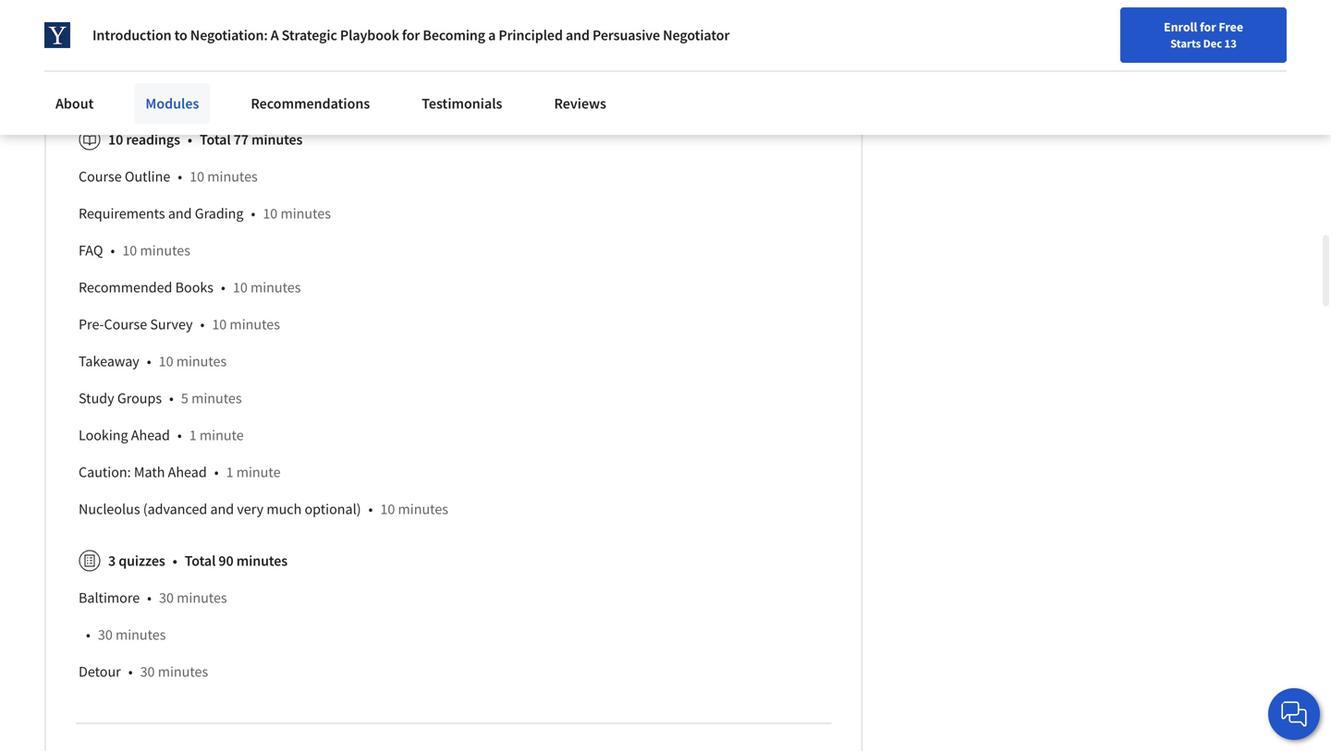 Task type: locate. For each thing, give the bounding box(es) containing it.
10 up requirements and grading • 10 minutes
[[190, 168, 204, 186]]

10 readings
[[108, 131, 180, 149]]

enroll for free starts dec 13
[[1164, 18, 1243, 51]]

negotiator
[[663, 26, 730, 44]]

0 vertical spatial 30
[[159, 589, 174, 608]]

minutes up 5
[[176, 352, 227, 371]]

minutes down • 30 minutes
[[158, 663, 208, 682]]

total
[[200, 131, 231, 149], [185, 552, 216, 571]]

free
[[1219, 18, 1243, 35]]

total for total 90 minutes
[[185, 552, 216, 571]]

• up the nucleolus (advanced and very much optional) • 10 minutes at the left
[[214, 463, 219, 482]]

total left the 77
[[200, 131, 231, 149]]

value
[[158, 79, 191, 97]]

• total 77 minutes
[[188, 131, 303, 149]]

1 vertical spatial course
[[104, 315, 147, 334]]

minute up caution: math ahead • 1 minute
[[200, 426, 244, 445]]

10 up recommended
[[122, 241, 137, 260]]

optional)
[[305, 500, 361, 519]]

3
[[108, 552, 116, 571]]

and left very
[[210, 500, 234, 519]]

runway
[[269, 79, 315, 97]]

• down quizzes
[[147, 589, 152, 608]]

and
[[566, 26, 590, 44], [168, 205, 192, 223], [210, 500, 234, 519]]

• up detour
[[86, 626, 90, 645]]

ahead right the math
[[168, 463, 207, 482]]

testimonials
[[422, 94, 502, 113]]

and right principled at the top of page
[[566, 26, 590, 44]]

minutes right 15
[[412, 79, 463, 97]]

total left 90
[[185, 552, 216, 571]]

minutes right 5
[[191, 389, 242, 408]]

reviews link
[[543, 83, 618, 124]]

recommendations
[[251, 94, 370, 113]]

persuasive
[[593, 26, 660, 44]]

0 vertical spatial total
[[200, 131, 231, 149]]

ahead up the math
[[131, 426, 170, 445]]

1 vertical spatial total
[[185, 552, 216, 571]]

2 vertical spatial 30
[[140, 663, 155, 682]]

grading
[[195, 205, 244, 223]]

pre-course survey • 10 minutes
[[79, 315, 280, 334]]

1 horizontal spatial 1
[[226, 463, 233, 482]]

reviews
[[554, 94, 606, 113]]

recommended books • 10 minutes
[[79, 278, 301, 297]]

1 horizontal spatial 30
[[140, 663, 155, 682]]

•
[[188, 131, 192, 149], [178, 168, 182, 186], [251, 205, 255, 223], [110, 241, 115, 260], [221, 278, 225, 297], [200, 315, 205, 334], [147, 352, 151, 371], [169, 389, 174, 408], [177, 426, 182, 445], [214, 463, 219, 482], [368, 500, 373, 519], [173, 552, 177, 571], [147, 589, 152, 608], [86, 626, 90, 645], [128, 663, 133, 682]]

0 vertical spatial minute
[[200, 426, 244, 445]]

15 minutes
[[395, 79, 463, 97]]

3 quizzes
[[108, 552, 165, 571]]

course up requirements
[[79, 168, 122, 186]]

to
[[174, 26, 187, 44]]

1 up the nucleolus (advanced and very much optional) • 10 minutes at the left
[[226, 463, 233, 482]]

1 horizontal spatial for
[[1200, 18, 1216, 35]]

minutes right 90
[[236, 552, 288, 571]]

the
[[246, 79, 266, 97]]

chat with us image
[[1279, 700, 1309, 729]]

1 vertical spatial and
[[168, 205, 192, 223]]

coursera image
[[22, 15, 140, 45]]

minutes down the 77
[[207, 168, 258, 186]]

2 vertical spatial and
[[210, 500, 234, 519]]

requirements and grading • 10 minutes
[[79, 205, 331, 223]]

for
[[1200, 18, 1216, 35], [402, 26, 420, 44]]

1 horizontal spatial and
[[210, 500, 234, 519]]

10 right optional)
[[380, 500, 395, 519]]

the shapley value (solving the runway problem)
[[79, 79, 376, 97]]

1 vertical spatial 30
[[98, 626, 113, 645]]

becoming
[[423, 26, 485, 44]]

0 horizontal spatial for
[[402, 26, 420, 44]]

recommended
[[79, 278, 172, 297]]

for up dec
[[1200, 18, 1216, 35]]

10
[[108, 131, 123, 149], [190, 168, 204, 186], [263, 205, 278, 223], [122, 241, 137, 260], [233, 278, 248, 297], [212, 315, 227, 334], [159, 352, 173, 371], [380, 500, 395, 519]]

30 down baltimore
[[98, 626, 113, 645]]

11
[[153, 42, 168, 60]]

2 horizontal spatial 30
[[159, 589, 174, 608]]

• right detour
[[128, 663, 133, 682]]

requirements
[[79, 205, 165, 223]]

survey
[[150, 315, 193, 334]]

30
[[159, 589, 174, 608], [98, 626, 113, 645], [140, 663, 155, 682]]

0 vertical spatial and
[[566, 26, 590, 44]]

dec
[[1203, 36, 1222, 51]]

looking ahead • 1 minute
[[79, 426, 244, 445]]

1
[[189, 426, 197, 445], [226, 463, 233, 482]]

books
[[175, 278, 214, 297]]

for right playbook
[[402, 26, 420, 44]]

None search field
[[264, 12, 569, 49]]

negotiation:
[[190, 26, 268, 44]]

course
[[79, 168, 122, 186], [104, 315, 147, 334]]

0 horizontal spatial 1
[[189, 426, 197, 445]]

recommendations link
[[240, 83, 381, 124]]

quizzes
[[119, 552, 165, 571]]

minutes
[[171, 42, 221, 60], [412, 79, 463, 97], [251, 131, 303, 149], [207, 168, 258, 186], [281, 205, 331, 223], [140, 241, 190, 260], [251, 278, 301, 297], [230, 315, 280, 334], [176, 352, 227, 371], [191, 389, 242, 408], [398, 500, 448, 519], [236, 552, 288, 571], [177, 589, 227, 608], [116, 626, 166, 645], [158, 663, 208, 682]]

• right optional)
[[368, 500, 373, 519]]

very
[[237, 500, 264, 519]]

course down recommended
[[104, 315, 147, 334]]

outline
[[125, 168, 170, 186]]

minute up the nucleolus (advanced and very much optional) • 10 minutes at the left
[[236, 463, 281, 482]]

0 vertical spatial 1
[[189, 426, 197, 445]]

minute
[[200, 426, 244, 445], [236, 463, 281, 482]]

a
[[488, 26, 496, 44]]

30 down quizzes
[[159, 589, 174, 608]]

• 30 minutes
[[86, 626, 166, 645]]

1 up caution: math ahead • 1 minute
[[189, 426, 197, 445]]

and down course outline • 10 minutes
[[168, 205, 192, 223]]

10 left readings
[[108, 131, 123, 149]]

minutes down recommended books • 10 minutes
[[230, 315, 280, 334]]

minutes right the 77
[[251, 131, 303, 149]]

baltimore • 30 minutes
[[79, 589, 227, 608]]

menu item
[[978, 18, 1097, 79]]

caution:
[[79, 463, 131, 482]]

0 horizontal spatial 30
[[98, 626, 113, 645]]

ahead
[[131, 426, 170, 445], [168, 463, 207, 482]]

30 down • 30 minutes
[[140, 663, 155, 682]]

math
[[134, 463, 165, 482]]

minutes right optional)
[[398, 500, 448, 519]]



Task type: describe. For each thing, give the bounding box(es) containing it.
11 minutes
[[153, 42, 221, 60]]

minutes right books
[[251, 278, 301, 297]]

detour
[[79, 663, 121, 682]]

90
[[219, 552, 234, 571]]

study groups • 5 minutes
[[79, 389, 242, 408]]

10 down books
[[212, 315, 227, 334]]

minutes up recommended books • 10 minutes
[[140, 241, 190, 260]]

baltimore
[[79, 589, 140, 608]]

minutes right 11
[[171, 42, 221, 60]]

problem)
[[318, 79, 376, 97]]

yale university image
[[44, 22, 70, 48]]

hide info about module content region
[[79, 0, 829, 698]]

modules
[[146, 94, 199, 113]]

detour • 30 minutes
[[79, 663, 208, 682]]

15
[[395, 79, 410, 97]]

• right quizzes
[[173, 552, 177, 571]]

• right books
[[221, 278, 225, 297]]

total for total 77 minutes
[[200, 131, 231, 149]]

introduction
[[92, 26, 171, 44]]

30 for baltimore
[[159, 589, 174, 608]]

looking
[[79, 426, 128, 445]]

(advanced
[[143, 500, 207, 519]]

10 right grading
[[263, 205, 278, 223]]

10 down survey
[[159, 352, 173, 371]]

nucleolus
[[79, 500, 140, 519]]

groups
[[117, 389, 162, 408]]

modules link
[[134, 83, 210, 124]]

takeaway • 10 minutes
[[79, 352, 227, 371]]

readings
[[126, 131, 180, 149]]

minutes right grading
[[281, 205, 331, 223]]

5
[[181, 389, 188, 408]]

study
[[79, 389, 114, 408]]

testimonials link
[[411, 83, 513, 124]]

a
[[271, 26, 279, 44]]

playbook
[[340, 26, 399, 44]]

1 vertical spatial ahead
[[168, 463, 207, 482]]

show notifications image
[[1116, 23, 1138, 45]]

nucleolus (advanced and very much optional) • 10 minutes
[[79, 500, 448, 519]]

starts
[[1171, 36, 1201, 51]]

caution: math ahead • 1 minute
[[79, 463, 281, 482]]

0 horizontal spatial and
[[168, 205, 192, 223]]

minutes down 90
[[177, 589, 227, 608]]

takeaway
[[79, 352, 139, 371]]

pre-
[[79, 315, 104, 334]]

1 vertical spatial minute
[[236, 463, 281, 482]]

(solving
[[194, 79, 243, 97]]

• right faq
[[110, 241, 115, 260]]

principled
[[499, 26, 563, 44]]

• up groups
[[147, 352, 151, 371]]

course outline • 10 minutes
[[79, 168, 258, 186]]

strategic
[[282, 26, 337, 44]]

77
[[234, 131, 249, 149]]

enroll
[[1164, 18, 1197, 35]]

about link
[[44, 83, 105, 124]]

shapley
[[105, 79, 155, 97]]

• right outline
[[178, 168, 182, 186]]

• right grading
[[251, 205, 255, 223]]

1 vertical spatial 1
[[226, 463, 233, 482]]

faq
[[79, 241, 103, 260]]

2 horizontal spatial and
[[566, 26, 590, 44]]

the
[[79, 79, 102, 97]]

much
[[267, 500, 302, 519]]

30 for detour
[[140, 663, 155, 682]]

for inside enroll for free starts dec 13
[[1200, 18, 1216, 35]]

0 vertical spatial course
[[79, 168, 122, 186]]

• right readings
[[188, 131, 192, 149]]

0 vertical spatial ahead
[[131, 426, 170, 445]]

10 right books
[[233, 278, 248, 297]]

about
[[55, 94, 94, 113]]

minutes up detour • 30 minutes at the left bottom
[[116, 626, 166, 645]]

• right survey
[[200, 315, 205, 334]]

• left 5
[[169, 389, 174, 408]]

faq • 10 minutes
[[79, 241, 190, 260]]

13
[[1225, 36, 1237, 51]]

• total 90 minutes
[[173, 552, 288, 571]]

introduction to negotiation: a strategic playbook for becoming a principled and persuasive negotiator
[[92, 26, 730, 44]]

• up caution: math ahead • 1 minute
[[177, 426, 182, 445]]



Task type: vqa. For each thing, say whether or not it's contained in the screenshot.
need
no



